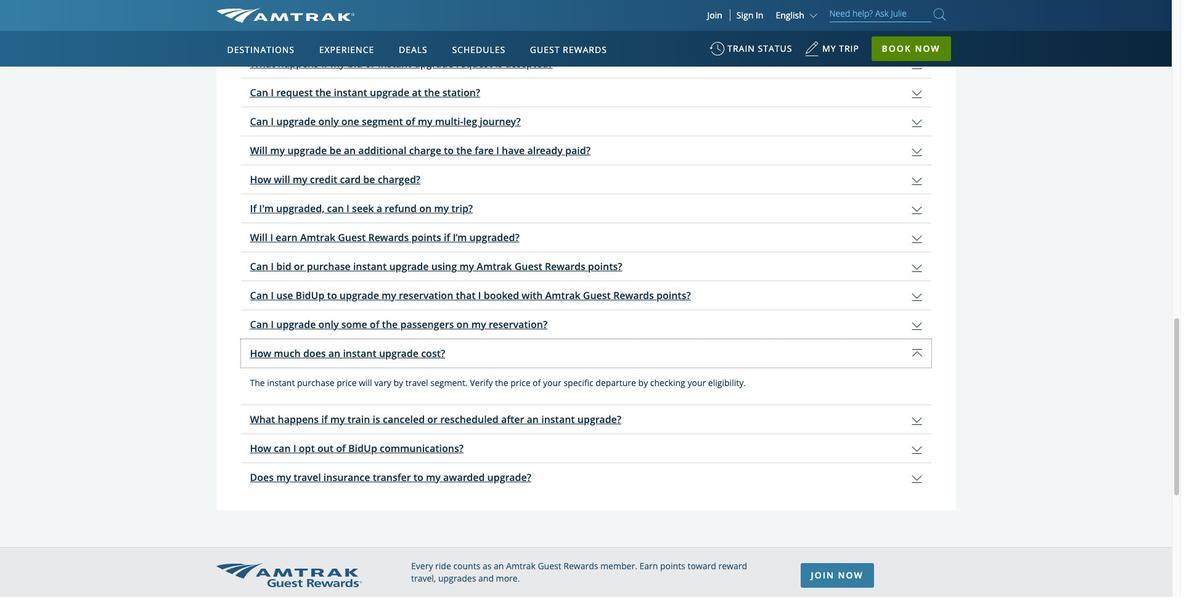 Task type: describe. For each thing, give the bounding box(es) containing it.
Please enter your search item search field
[[830, 6, 932, 22]]

can i use bidup to upgrade my reservation that i booked with amtrak guest rewards points? button
[[241, 281, 932, 310]]

can for can i request the instant upgrade at the station?
[[250, 86, 268, 99]]

rewards inside guest rewards popup button
[[563, 44, 607, 56]]

amtrak down upgraded?
[[477, 260, 512, 273]]

much
[[274, 347, 301, 360]]

is inside 'button'
[[373, 413, 381, 426]]

train status link
[[710, 37, 793, 67]]

0 horizontal spatial bid
[[277, 260, 292, 273]]

can for can i bid or purchase instant upgrade using my amtrak guest rewards points?
[[250, 260, 268, 273]]

2 by from the left
[[639, 377, 648, 389]]

reservation
[[399, 289, 454, 302]]

specific
[[564, 377, 594, 389]]

will my upgrade be an additional charge to the fare i have already paid?
[[250, 144, 591, 157]]

how will my credit card be charged? button
[[241, 165, 932, 194]]

how for how much does an instant upgrade cost?
[[250, 347, 271, 360]]

can for can i use bidup to upgrade my reservation that i booked with amtrak guest rewards points?
[[250, 289, 268, 302]]

the instant purchase price will vary by travel segment. verify the price of your specific departure by checking your eligibility.
[[250, 377, 746, 389]]

will i earn amtrak guest rewards points if i'm upgraded?
[[250, 231, 520, 244]]

search icon image
[[934, 6, 947, 23]]

fare
[[475, 144, 494, 157]]

now
[[839, 569, 864, 581]]

cost?
[[421, 347, 446, 360]]

can for can i upgrade only some of the passengers on my reservation?
[[250, 318, 268, 331]]

does
[[250, 471, 274, 484]]

an inside button
[[344, 144, 356, 157]]

upgrade left one
[[277, 115, 316, 128]]

i inside button
[[497, 144, 500, 157]]

counts
[[454, 560, 481, 572]]

points inside button
[[412, 231, 442, 244]]

my down experience
[[330, 57, 345, 70]]

my up experience
[[342, 28, 357, 41]]

earn
[[276, 231, 298, 244]]

join now link
[[801, 563, 874, 588]]

if
[[250, 202, 257, 215]]

using
[[432, 260, 457, 273]]

to inside button
[[414, 471, 424, 484]]

amtrak inside every ride counts as an amtrak guest rewards member. earn points toward reward travel, upgrades and more.
[[506, 560, 536, 572]]

an inside 'button'
[[527, 413, 539, 426]]

departure
[[596, 377, 637, 389]]

only for some
[[319, 318, 339, 331]]

application containing when will i know if my offer or instant upgrade request was accepted?
[[241, 0, 932, 492]]

the right verify
[[495, 377, 509, 389]]

opt
[[299, 442, 315, 455]]

trip?
[[452, 202, 473, 215]]

if i'm upgraded, can i seek a refund on my trip? button
[[241, 194, 932, 223]]

bidup inside button
[[349, 442, 377, 455]]

sign
[[737, 9, 754, 21]]

toward
[[688, 560, 717, 572]]

or inside button
[[385, 28, 395, 41]]

instant down deals at the left of the page
[[378, 57, 412, 70]]

schedules
[[452, 44, 506, 56]]

paid?
[[566, 144, 591, 157]]

as
[[483, 560, 492, 572]]

deals button
[[394, 33, 433, 67]]

out
[[318, 442, 334, 455]]

destinations button
[[222, 33, 300, 67]]

train status
[[728, 43, 793, 54]]

of right segment in the top of the page
[[406, 115, 415, 128]]

can i request the instant upgrade at the station? button
[[241, 78, 932, 107]]

charged?
[[378, 173, 421, 186]]

join for join now
[[811, 569, 835, 581]]

points inside every ride counts as an amtrak guest rewards member. earn points toward reward travel, upgrades and more.
[[661, 560, 686, 572]]

awarded
[[444, 471, 485, 484]]

accepted? inside button
[[506, 57, 553, 70]]

how can i opt out of bidup communications?
[[250, 442, 464, 455]]

book now
[[882, 43, 941, 54]]

join for join
[[708, 9, 723, 21]]

rewards inside 'will i earn amtrak guest rewards points if i'm upgraded?' button
[[369, 231, 409, 244]]

the inside button
[[457, 144, 472, 157]]

rescheduled
[[441, 413, 499, 426]]

vary
[[375, 377, 392, 389]]

purchase inside button
[[307, 260, 351, 273]]

charge
[[409, 144, 442, 157]]

experience
[[319, 44, 375, 56]]

does my travel insurance transfer to my awarded upgrade? button
[[241, 463, 932, 492]]

book now button
[[872, 36, 952, 61]]

my trip button
[[805, 37, 860, 67]]

instant down 'some'
[[343, 347, 377, 360]]

will for will my upgrade be an additional charge to the fare i have already paid?
[[250, 144, 268, 157]]

english
[[776, 9, 805, 21]]

can i upgrade only some of the passengers on my reservation?
[[250, 318, 548, 331]]

rewards inside every ride counts as an amtrak guest rewards member. earn points toward reward travel, upgrades and more.
[[564, 560, 599, 572]]

my trip
[[823, 43, 860, 54]]

instant up one
[[334, 86, 368, 99]]

the right 'some'
[[382, 318, 398, 331]]

rewards inside can i bid or purchase instant upgrade using my amtrak guest rewards points? button
[[545, 260, 586, 273]]

already
[[528, 144, 563, 157]]

when will i know if my offer or instant upgrade request was accepted? button
[[241, 20, 932, 49]]

can inside button
[[327, 202, 344, 215]]

status
[[758, 43, 793, 54]]

or down earn
[[294, 260, 304, 273]]

travel inside button
[[294, 471, 321, 484]]

canceled
[[383, 413, 425, 426]]

now
[[916, 43, 941, 54]]

my left awarded in the left bottom of the page
[[426, 471, 441, 484]]

after
[[501, 413, 525, 426]]

or inside 'button'
[[428, 413, 438, 426]]

communications?
[[380, 442, 464, 455]]

upgraded?
[[470, 231, 520, 244]]

will inside the instant purchase price will vary by travel segment. verify the price of your specific departure by checking your eligibility. element
[[359, 377, 372, 389]]

will my upgrade be an additional charge to the fare i have already paid? button
[[241, 136, 932, 165]]

station?
[[443, 86, 481, 99]]

multi-
[[435, 115, 464, 128]]

rewards inside 'can i use bidup to upgrade my reservation that i booked with amtrak guest rewards points?' button
[[614, 289, 654, 302]]

leg
[[464, 115, 478, 128]]

on for passengers
[[457, 318, 469, 331]]

know
[[305, 28, 331, 41]]

train
[[348, 413, 370, 426]]

2 your from the left
[[688, 377, 706, 389]]

a
[[377, 202, 382, 215]]

if left i'm
[[444, 231, 450, 244]]

1 by from the left
[[394, 377, 404, 389]]

regions map image
[[262, 103, 558, 276]]

refund
[[385, 202, 417, 215]]

request inside button
[[476, 28, 513, 41]]

can i bid or purchase instant upgrade using my amtrak guest rewards points?
[[250, 260, 623, 273]]

checking
[[651, 377, 686, 389]]

what happens if my bid or instant upgrade request is accepted? button
[[241, 49, 932, 78]]

how for how can i opt out of bidup communications?
[[250, 442, 271, 455]]

and
[[479, 572, 494, 584]]

what happens if my train is canceled or rescheduled after an instant upgrade? button
[[241, 405, 932, 434]]

or down experience
[[365, 57, 376, 70]]

at
[[412, 86, 422, 99]]

my up "can i upgrade only some of the passengers on my reservation?"
[[382, 289, 397, 302]]

can i upgrade only some of the passengers on my reservation? button
[[241, 310, 932, 339]]

happens for what happens if my train is canceled or rescheduled after an instant upgrade?
[[278, 413, 319, 426]]

booked
[[484, 289, 520, 302]]

when will i know if my offer or instant upgrade request was accepted?
[[250, 28, 584, 41]]

can i upgrade only one segment of my multi-leg journey? button
[[241, 107, 932, 136]]

can i request the instant upgrade at the station?
[[250, 86, 481, 99]]

member.
[[601, 560, 638, 572]]

if i'm upgraded, can i seek a refund on my trip?
[[250, 202, 473, 215]]

2 vertical spatial request
[[277, 86, 313, 99]]

seek
[[352, 202, 374, 215]]

book
[[882, 43, 912, 54]]

does my travel insurance transfer to my awarded upgrade?
[[250, 471, 532, 484]]

experience button
[[314, 33, 380, 67]]

an inside every ride counts as an amtrak guest rewards member. earn points toward reward travel, upgrades and more.
[[494, 560, 504, 572]]

amtrak right earn
[[300, 231, 336, 244]]

on for refund
[[420, 202, 432, 215]]

segment.
[[431, 377, 468, 389]]

1 price from the left
[[337, 377, 357, 389]]

1 horizontal spatial travel
[[406, 377, 428, 389]]

amtrak guest rewards image
[[216, 563, 362, 588]]

have
[[502, 144, 525, 157]]

one
[[342, 115, 359, 128]]

if inside button
[[333, 28, 339, 41]]

if down experience
[[322, 57, 328, 70]]

with
[[522, 289, 543, 302]]



Task type: locate. For each thing, give the bounding box(es) containing it.
is inside button
[[495, 57, 503, 70]]

2 only from the top
[[319, 318, 339, 331]]

use
[[277, 289, 293, 302]]

how much does an instant upgrade cost?
[[250, 347, 446, 360]]

request
[[476, 28, 513, 41], [456, 57, 493, 70], [277, 86, 313, 99]]

happens inside button
[[278, 57, 319, 70]]

1 only from the top
[[319, 115, 339, 128]]

upgrade? up how can i opt out of bidup communications? button
[[578, 413, 622, 426]]

to right the use
[[327, 289, 337, 302]]

more.
[[496, 572, 520, 584]]

earn
[[640, 560, 658, 572]]

0 horizontal spatial on
[[420, 202, 432, 215]]

every ride counts as an amtrak guest rewards member. earn points toward reward travel, upgrades and more.
[[411, 560, 748, 584]]

by right vary
[[394, 377, 404, 389]]

application
[[241, 0, 932, 492], [262, 103, 558, 276]]

if inside 'button'
[[322, 413, 328, 426]]

in
[[756, 9, 764, 21]]

how
[[250, 173, 271, 186], [250, 347, 271, 360], [250, 442, 271, 455]]

price
[[337, 377, 357, 389], [511, 377, 531, 389]]

1 horizontal spatial points
[[661, 560, 686, 572]]

5 can from the top
[[250, 318, 268, 331]]

how left much
[[250, 347, 271, 360]]

1 can from the top
[[250, 86, 268, 99]]

join button
[[700, 9, 731, 21]]

amtrak image
[[216, 8, 354, 23]]

verify
[[470, 377, 493, 389]]

points up can i bid or purchase instant upgrade using my amtrak guest rewards points?
[[412, 231, 442, 244]]

price down how much does an instant upgrade cost?
[[337, 377, 357, 389]]

upgrade up reservation
[[390, 260, 429, 273]]

1 horizontal spatial points?
[[657, 289, 691, 302]]

0 horizontal spatial is
[[373, 413, 381, 426]]

will inside when will i know if my offer or instant upgrade request was accepted? button
[[280, 28, 297, 41]]

my left train
[[330, 413, 345, 426]]

will for will i earn amtrak guest rewards points if i'm upgraded?
[[250, 231, 268, 244]]

2 can from the top
[[250, 115, 268, 128]]

0 horizontal spatial by
[[394, 377, 404, 389]]

can i upgrade only one segment of my multi-leg journey?
[[250, 115, 521, 128]]

happens
[[278, 57, 319, 70], [278, 413, 319, 426]]

segment
[[362, 115, 403, 128]]

can left opt
[[274, 442, 291, 455]]

rewards up can i upgrade only some of the passengers on my reservation? button
[[614, 289, 654, 302]]

0 vertical spatial happens
[[278, 57, 319, 70]]

0 horizontal spatial travel
[[294, 471, 321, 484]]

passengers
[[401, 318, 454, 331]]

points
[[412, 231, 442, 244], [661, 560, 686, 572]]

your left specific
[[543, 377, 562, 389]]

points? inside button
[[657, 289, 691, 302]]

application inside banner
[[262, 103, 558, 276]]

how inside button
[[250, 347, 271, 360]]

1 vertical spatial points?
[[657, 289, 691, 302]]

4 can from the top
[[250, 289, 268, 302]]

on
[[420, 202, 432, 215], [457, 318, 469, 331]]

only left one
[[319, 115, 339, 128]]

can
[[250, 86, 268, 99], [250, 115, 268, 128], [250, 260, 268, 273], [250, 289, 268, 302], [250, 318, 268, 331]]

what
[[250, 57, 275, 70], [250, 413, 275, 426]]

guest inside popup button
[[530, 44, 560, 56]]

upgrades
[[439, 572, 476, 584]]

will for how
[[274, 173, 290, 186]]

travel down opt
[[294, 471, 321, 484]]

travel left segment.
[[406, 377, 428, 389]]

if
[[333, 28, 339, 41], [322, 57, 328, 70], [444, 231, 450, 244], [322, 413, 328, 426]]

0 horizontal spatial can
[[274, 442, 291, 455]]

by left the checking
[[639, 377, 648, 389]]

1 horizontal spatial by
[[639, 377, 648, 389]]

0 vertical spatial bid
[[348, 57, 363, 70]]

card
[[340, 173, 361, 186]]

0 horizontal spatial to
[[327, 289, 337, 302]]

1 vertical spatial will
[[250, 231, 268, 244]]

1 horizontal spatial to
[[414, 471, 424, 484]]

travel
[[406, 377, 428, 389], [294, 471, 321, 484]]

2 horizontal spatial to
[[444, 144, 454, 157]]

be inside button
[[330, 144, 342, 157]]

2 vertical spatial to
[[414, 471, 424, 484]]

or right canceled at bottom
[[428, 413, 438, 426]]

0 horizontal spatial your
[[543, 377, 562, 389]]

0 vertical spatial bidup
[[296, 289, 325, 302]]

amtrak right with
[[546, 289, 581, 302]]

happens inside 'button'
[[278, 413, 319, 426]]

will left vary
[[359, 377, 372, 389]]

or
[[385, 28, 395, 41], [365, 57, 376, 70], [294, 260, 304, 273], [428, 413, 438, 426]]

is down schedules
[[495, 57, 503, 70]]

bid down experience
[[348, 57, 363, 70]]

my up i'm
[[270, 144, 285, 157]]

guest rewards button
[[525, 33, 612, 67]]

rewards up 'can i use bidup to upgrade my reservation that i booked with amtrak guest rewards points?' button
[[545, 260, 586, 273]]

request down schedules
[[456, 57, 493, 70]]

on right refund
[[420, 202, 432, 215]]

3 can from the top
[[250, 260, 268, 273]]

1 horizontal spatial on
[[457, 318, 469, 331]]

additional
[[359, 144, 407, 157]]

1 vertical spatial upgrade?
[[488, 471, 532, 484]]

0 vertical spatial be
[[330, 144, 342, 157]]

1 horizontal spatial your
[[688, 377, 706, 389]]

every
[[411, 560, 433, 572]]

upgrade
[[434, 28, 473, 41], [414, 57, 454, 70], [370, 86, 410, 99], [277, 115, 316, 128], [288, 144, 327, 157], [390, 260, 429, 273], [340, 289, 379, 302], [277, 318, 316, 331], [379, 347, 419, 360]]

1 vertical spatial bidup
[[349, 442, 377, 455]]

an right 'after'
[[527, 413, 539, 426]]

does
[[303, 347, 326, 360]]

will i earn amtrak guest rewards points if i'm upgraded? button
[[241, 223, 932, 252]]

0 horizontal spatial price
[[337, 377, 357, 389]]

1 vertical spatial accepted?
[[506, 57, 553, 70]]

be
[[330, 144, 342, 157], [364, 173, 375, 186]]

how for how will my credit card be charged?
[[250, 173, 271, 186]]

schedules link
[[447, 31, 511, 67]]

the right at
[[424, 86, 440, 99]]

will up if
[[250, 144, 268, 157]]

3 how from the top
[[250, 442, 271, 455]]

0 vertical spatial will
[[280, 28, 297, 41]]

insurance
[[324, 471, 370, 484]]

upgrade down "can i upgrade only some of the passengers on my reservation?"
[[379, 347, 419, 360]]

what happens if my bid or instant upgrade request is accepted?
[[250, 57, 553, 70]]

1 vertical spatial join
[[811, 569, 835, 581]]

what inside button
[[250, 57, 275, 70]]

1 vertical spatial be
[[364, 173, 375, 186]]

0 vertical spatial is
[[495, 57, 503, 70]]

will down amtrak image
[[280, 28, 297, 41]]

upgraded,
[[276, 202, 325, 215]]

amtrak inside button
[[546, 289, 581, 302]]

1 vertical spatial only
[[319, 318, 339, 331]]

can i bid or purchase instant upgrade using my amtrak guest rewards points? button
[[241, 252, 932, 281]]

1 horizontal spatial join
[[811, 569, 835, 581]]

i'm
[[259, 202, 274, 215]]

0 vertical spatial points
[[412, 231, 442, 244]]

rewards
[[563, 44, 607, 56], [369, 231, 409, 244], [545, 260, 586, 273], [614, 289, 654, 302], [564, 560, 599, 572]]

1 horizontal spatial upgrade?
[[578, 413, 622, 426]]

will inside button
[[250, 144, 268, 157]]

eligibility.
[[709, 377, 746, 389]]

on down that
[[457, 318, 469, 331]]

0 vertical spatial will
[[250, 144, 268, 157]]

0 vertical spatial upgrade?
[[578, 413, 622, 426]]

instant inside 'button'
[[542, 413, 575, 426]]

banner
[[0, 0, 1173, 285]]

1 horizontal spatial price
[[511, 377, 531, 389]]

upgrade up schedules
[[434, 28, 473, 41]]

an right as at the left bottom
[[494, 560, 504, 572]]

0 horizontal spatial points?
[[588, 260, 623, 273]]

my right does
[[276, 471, 291, 484]]

journey?
[[480, 115, 521, 128]]

the left fare
[[457, 144, 472, 157]]

what happens if my train is canceled or rescheduled after an instant upgrade?
[[250, 413, 622, 426]]

only left 'some'
[[319, 318, 339, 331]]

amtrak
[[300, 231, 336, 244], [477, 260, 512, 273], [546, 289, 581, 302], [506, 560, 536, 572]]

the down experience popup button
[[316, 86, 331, 99]]

0 horizontal spatial join
[[708, 9, 723, 21]]

0 vertical spatial what
[[250, 57, 275, 70]]

bidup inside button
[[296, 289, 325, 302]]

if up experience
[[333, 28, 339, 41]]

my left credit
[[293, 173, 308, 186]]

will left earn
[[250, 231, 268, 244]]

on inside can i upgrade only some of the passengers on my reservation? button
[[457, 318, 469, 331]]

your right the checking
[[688, 377, 706, 389]]

points right earn
[[661, 560, 686, 572]]

1 horizontal spatial can
[[327, 202, 344, 215]]

only for one
[[319, 115, 339, 128]]

ride
[[436, 560, 451, 572]]

0 vertical spatial accepted?
[[536, 28, 584, 41]]

rewards up can i request the instant upgrade at the station? button
[[563, 44, 607, 56]]

amtrak up more.
[[506, 560, 536, 572]]

trip
[[840, 43, 860, 54]]

upgrade? inside does my travel insurance transfer to my awarded upgrade? button
[[488, 471, 532, 484]]

request down destinations popup button
[[277, 86, 313, 99]]

will inside button
[[250, 231, 268, 244]]

to inside button
[[327, 289, 337, 302]]

2 what from the top
[[250, 413, 275, 426]]

request up schedules
[[476, 28, 513, 41]]

transfer
[[373, 471, 411, 484]]

my left trip?
[[434, 202, 449, 215]]

2 how from the top
[[250, 347, 271, 360]]

can for can i upgrade only one segment of my multi-leg journey?
[[250, 115, 268, 128]]

1 vertical spatial purchase
[[297, 377, 335, 389]]

what down destinations
[[250, 57, 275, 70]]

1 horizontal spatial bid
[[348, 57, 363, 70]]

1 vertical spatial is
[[373, 413, 381, 426]]

instant right the
[[267, 377, 295, 389]]

banner containing join
[[0, 0, 1173, 285]]

my
[[342, 28, 357, 41], [330, 57, 345, 70], [418, 115, 433, 128], [270, 144, 285, 157], [293, 173, 308, 186], [434, 202, 449, 215], [460, 260, 474, 273], [382, 289, 397, 302], [472, 318, 486, 331], [330, 413, 345, 426], [276, 471, 291, 484], [426, 471, 441, 484]]

0 vertical spatial purchase
[[307, 260, 351, 273]]

the instant purchase price will vary by travel segment. verify the price of your specific departure by checking your eligibility. element
[[241, 377, 932, 389]]

if up the out
[[322, 413, 328, 426]]

rewards down a
[[369, 231, 409, 244]]

bid up the use
[[277, 260, 292, 273]]

upgrade? right awarded in the left bottom of the page
[[488, 471, 532, 484]]

instant up how can i opt out of bidup communications? button
[[542, 413, 575, 426]]

sign in
[[737, 9, 764, 21]]

instant down will i earn amtrak guest rewards points if i'm upgraded?
[[353, 260, 387, 273]]

upgrade left at
[[370, 86, 410, 99]]

what down the
[[250, 413, 275, 426]]

1 your from the left
[[543, 377, 562, 389]]

be inside button
[[364, 173, 375, 186]]

upgrade down deals at the left of the page
[[414, 57, 454, 70]]

0 horizontal spatial upgrade?
[[488, 471, 532, 484]]

or right "offer"
[[385, 28, 395, 41]]

happens up opt
[[278, 413, 319, 426]]

instant up deals at the left of the page
[[398, 28, 431, 41]]

1 will from the top
[[250, 144, 268, 157]]

1 vertical spatial how
[[250, 347, 271, 360]]

1 vertical spatial points
[[661, 560, 686, 572]]

when
[[250, 28, 278, 41]]

the
[[250, 377, 265, 389]]

happens down know
[[278, 57, 319, 70]]

2 price from the left
[[511, 377, 531, 389]]

can left seek
[[327, 202, 344, 215]]

what for what happens if my train is canceled or rescheduled after an instant upgrade?
[[250, 413, 275, 426]]

rewards left "member."
[[564, 560, 599, 572]]

guest inside button
[[583, 289, 611, 302]]

0 vertical spatial only
[[319, 115, 339, 128]]

my
[[823, 43, 837, 54]]

how up does
[[250, 442, 271, 455]]

points? inside button
[[588, 260, 623, 273]]

upgrade up 'some'
[[340, 289, 379, 302]]

how much does an instant upgrade cost? button
[[241, 339, 932, 368]]

1 vertical spatial bid
[[277, 260, 292, 273]]

of right the out
[[336, 442, 346, 455]]

1 vertical spatial can
[[274, 442, 291, 455]]

0 horizontal spatial points
[[412, 231, 442, 244]]

to
[[444, 144, 454, 157], [327, 289, 337, 302], [414, 471, 424, 484]]

what for what happens if my bid or instant upgrade request is accepted?
[[250, 57, 275, 70]]

to right charge
[[444, 144, 454, 157]]

to right transfer
[[414, 471, 424, 484]]

guest inside every ride counts as an amtrak guest rewards member. earn points toward reward travel, upgrades and more.
[[538, 560, 562, 572]]

accepted? down was
[[506, 57, 553, 70]]

upgrade? inside what happens if my train is canceled or rescheduled after an instant upgrade? 'button'
[[578, 413, 622, 426]]

my inside 'button'
[[330, 413, 345, 426]]

join left now
[[811, 569, 835, 581]]

0 vertical spatial join
[[708, 9, 723, 21]]

an inside button
[[329, 347, 341, 360]]

accepted? up guest rewards
[[536, 28, 584, 41]]

0 vertical spatial on
[[420, 202, 432, 215]]

upgrade up much
[[277, 318, 316, 331]]

1 vertical spatial what
[[250, 413, 275, 426]]

guest
[[530, 44, 560, 56], [338, 231, 366, 244], [515, 260, 543, 273], [583, 289, 611, 302], [538, 560, 562, 572]]

deals
[[399, 44, 428, 56]]

of right 'some'
[[370, 318, 380, 331]]

destinations
[[227, 44, 295, 56]]

my down can i use bidup to upgrade my reservation that i booked with amtrak guest rewards points?
[[472, 318, 486, 331]]

1 vertical spatial happens
[[278, 413, 319, 426]]

1 horizontal spatial be
[[364, 173, 375, 186]]

what inside 'button'
[[250, 413, 275, 426]]

english button
[[776, 9, 821, 21]]

1 vertical spatial will
[[274, 173, 290, 186]]

my left multi-
[[418, 115, 433, 128]]

reservation?
[[489, 318, 548, 331]]

1 how from the top
[[250, 173, 271, 186]]

bidup
[[296, 289, 325, 302], [349, 442, 377, 455]]

2 happens from the top
[[278, 413, 319, 426]]

0 horizontal spatial bidup
[[296, 289, 325, 302]]

of left specific
[[533, 377, 541, 389]]

1 vertical spatial request
[[456, 57, 493, 70]]

happens for what happens if my bid or instant upgrade request is accepted?
[[278, 57, 319, 70]]

price up 'after'
[[511, 377, 531, 389]]

can inside button
[[250, 289, 268, 302]]

sign in button
[[737, 9, 764, 21]]

accepted? inside button
[[536, 28, 584, 41]]

my inside button
[[270, 144, 285, 157]]

will for when
[[280, 28, 297, 41]]

be up how will my credit card be charged?
[[330, 144, 342, 157]]

my right using
[[460, 260, 474, 273]]

0 vertical spatial request
[[476, 28, 513, 41]]

1 vertical spatial to
[[327, 289, 337, 302]]

1 vertical spatial on
[[457, 318, 469, 331]]

join left sign
[[708, 9, 723, 21]]

on inside if i'm upgraded, can i seek a refund on my trip? button
[[420, 202, 432, 215]]

an down one
[[344, 144, 356, 157]]

1 happens from the top
[[278, 57, 319, 70]]

0 vertical spatial travel
[[406, 377, 428, 389]]

instant
[[398, 28, 431, 41], [378, 57, 412, 70], [334, 86, 368, 99], [353, 260, 387, 273], [343, 347, 377, 360], [267, 377, 295, 389], [542, 413, 575, 426]]

will
[[280, 28, 297, 41], [274, 173, 290, 186], [359, 377, 372, 389]]

1 vertical spatial travel
[[294, 471, 321, 484]]

0 vertical spatial can
[[327, 202, 344, 215]]

will inside 'how will my credit card be charged?' button
[[274, 173, 290, 186]]

0 vertical spatial to
[[444, 144, 454, 157]]

1 what from the top
[[250, 57, 275, 70]]

how up i'm
[[250, 173, 271, 186]]

can inside button
[[274, 442, 291, 455]]

0 horizontal spatial be
[[330, 144, 342, 157]]

0 vertical spatial how
[[250, 173, 271, 186]]

is right train
[[373, 413, 381, 426]]

2 vertical spatial will
[[359, 377, 372, 389]]

0 vertical spatial points?
[[588, 260, 623, 273]]

upgrade inside button
[[288, 144, 327, 157]]

be right the card
[[364, 173, 375, 186]]

2 will from the top
[[250, 231, 268, 244]]

an
[[344, 144, 356, 157], [329, 347, 341, 360], [527, 413, 539, 426], [494, 560, 504, 572]]

i'm
[[453, 231, 467, 244]]

bidup right the use
[[296, 289, 325, 302]]

1 horizontal spatial is
[[495, 57, 503, 70]]

bidup down train
[[349, 442, 377, 455]]

1 horizontal spatial bidup
[[349, 442, 377, 455]]

2 vertical spatial how
[[250, 442, 271, 455]]

to inside button
[[444, 144, 454, 157]]

upgrade up credit
[[288, 144, 327, 157]]



Task type: vqa. For each thing, say whether or not it's contained in the screenshot.
"Vancouver, British Columbia"
no



